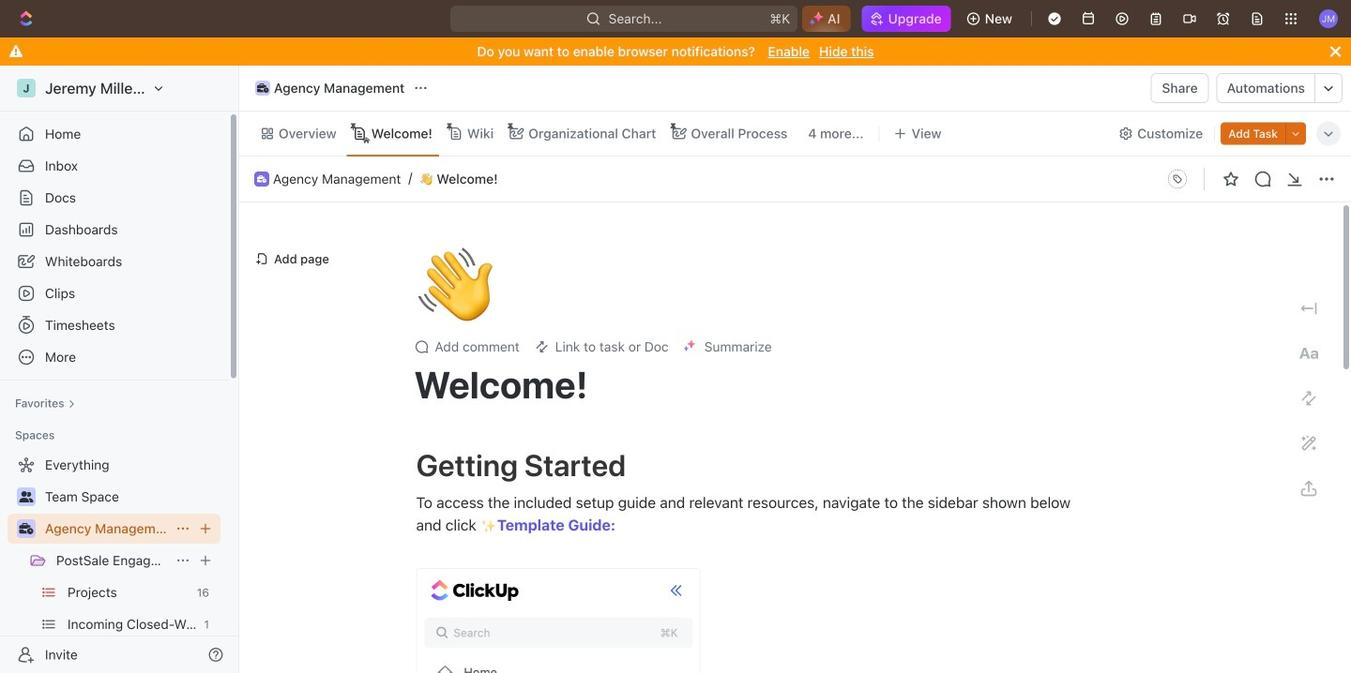 Task type: locate. For each thing, give the bounding box(es) containing it.
dropdown menu image
[[1163, 164, 1193, 194]]

tree
[[8, 450, 221, 674]]

jeremy miller's workspace, , element
[[17, 79, 36, 98]]

business time image
[[257, 84, 269, 93], [257, 175, 267, 183]]

1 vertical spatial business time image
[[257, 175, 267, 183]]

0 vertical spatial business time image
[[257, 84, 269, 93]]



Task type: vqa. For each thing, say whether or not it's contained in the screenshot.
Team within Sidebar navigation
no



Task type: describe. For each thing, give the bounding box(es) containing it.
tree inside sidebar 'navigation'
[[8, 450, 221, 674]]

sidebar navigation
[[0, 66, 243, 674]]

user group image
[[19, 492, 33, 503]]

business time image
[[19, 524, 33, 535]]



